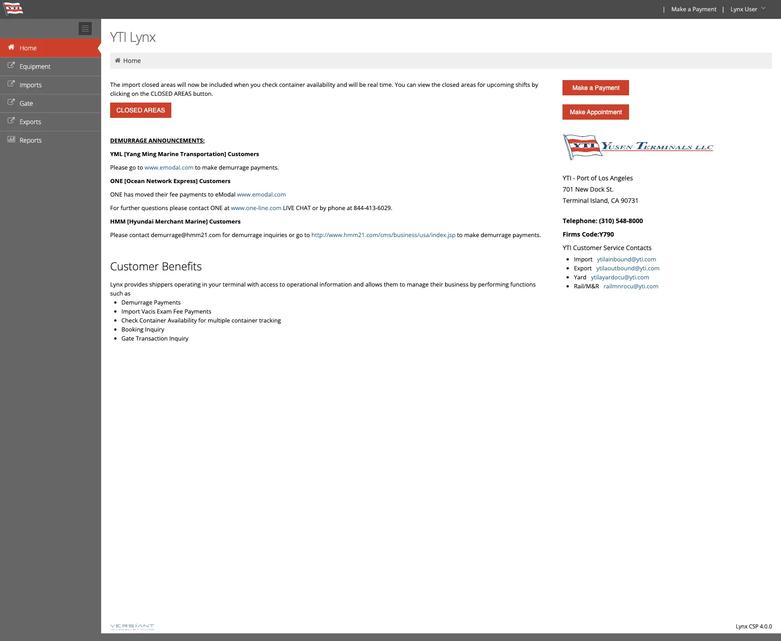 Task type: describe. For each thing, give the bounding box(es) containing it.
1 vertical spatial or
[[289, 231, 295, 239]]

lynx provides shippers operating in your terminal with access to operational information and allows them to manage their business by performing functions such as demurrage payments import vacis exam fee payments check container availability for multiple container tracking booking inquiry gate transaction inquiry
[[110, 280, 536, 342]]

further
[[121, 204, 140, 212]]

reports
[[20, 136, 42, 144]]

vacis
[[142, 307, 155, 315]]

service
[[604, 243, 625, 252]]

external link image for imports
[[7, 81, 16, 87]]

yti for yti lynx
[[110, 27, 127, 46]]

multiple
[[208, 316, 230, 324]]

import
[[122, 81, 140, 89]]

transportation]
[[180, 150, 226, 158]]

them
[[384, 280, 399, 288]]

1 vertical spatial make
[[465, 231, 480, 239]]

marine
[[158, 150, 179, 158]]

90731
[[621, 196, 639, 205]]

areas
[[174, 90, 192, 98]]

0 horizontal spatial by
[[320, 204, 326, 212]]

www.one-line.com link
[[231, 204, 282, 212]]

www.emodal.com link for to make demurrage payments.
[[145, 163, 194, 171]]

of
[[591, 174, 597, 182]]

line.com
[[259, 204, 282, 212]]

0 horizontal spatial inquiry
[[145, 325, 164, 333]]

railmnrocu@yti.com link
[[604, 282, 659, 290]]

0 horizontal spatial home link
[[0, 39, 101, 57]]

yard
[[574, 273, 590, 281]]

availability
[[307, 81, 336, 89]]

equipment link
[[0, 57, 101, 76]]

yti customer service contacts
[[563, 243, 652, 252]]

moved
[[135, 190, 154, 198]]

for
[[110, 204, 119, 212]]

yti for yti - port of los angeles 701 new dock st. terminal island, ca 90731
[[563, 174, 572, 182]]

firms
[[563, 230, 581, 238]]

announcements:
[[149, 136, 205, 144]]

user
[[745, 5, 758, 13]]

merchant
[[155, 217, 184, 225]]

844-
[[354, 204, 366, 212]]

1 horizontal spatial home
[[123, 56, 141, 65]]

lynx user link
[[727, 0, 772, 19]]

1 horizontal spatial payments
[[185, 307, 211, 315]]

firms code:y790
[[563, 230, 614, 238]]

container inside lynx provides shippers operating in your terminal with access to operational information and allows them to manage their business by performing functions such as demurrage payments import vacis exam fee payments check container availability for multiple container tracking booking inquiry gate transaction inquiry
[[232, 316, 258, 324]]

bar chart image
[[7, 136, 16, 143]]

live
[[283, 204, 295, 212]]

please
[[170, 204, 187, 212]]

0 horizontal spatial home
[[20, 44, 37, 52]]

lynx for lynx csp 4.0.0
[[736, 623, 748, 630]]

0 horizontal spatial make a payment
[[573, 84, 620, 91]]

home image
[[114, 57, 122, 63]]

make for the left make a payment link
[[573, 84, 588, 91]]

telephone:
[[563, 216, 598, 225]]

make appointment
[[570, 108, 623, 116]]

1 horizontal spatial contact
[[189, 204, 209, 212]]

1 horizontal spatial or
[[313, 204, 318, 212]]

telephone: (310) 548-8000
[[563, 216, 643, 225]]

ytilayardocu@yti.com link
[[591, 273, 650, 281]]

fee
[[170, 190, 178, 198]]

make appointment link
[[563, 104, 630, 120]]

availability
[[168, 316, 197, 324]]

marine]
[[185, 217, 208, 225]]

island,
[[591, 196, 610, 205]]

8000
[[629, 216, 643, 225]]

angeles
[[610, 174, 633, 182]]

413-
[[366, 204, 378, 212]]

shippers
[[149, 280, 173, 288]]

www.one-
[[231, 204, 259, 212]]

1 at from the left
[[224, 204, 230, 212]]

1 vertical spatial inquiry
[[169, 334, 189, 342]]

questions
[[142, 204, 168, 212]]

(310)
[[599, 216, 615, 225]]

the
[[110, 81, 120, 89]]

2 closed from the left
[[442, 81, 460, 89]]

operational
[[287, 280, 318, 288]]

dock
[[590, 185, 605, 193]]

1 vertical spatial payments.
[[513, 231, 541, 239]]

1 horizontal spatial import
[[574, 255, 596, 263]]

0 horizontal spatial contact
[[129, 231, 150, 239]]

can
[[407, 81, 417, 89]]

0 vertical spatial customer
[[574, 243, 602, 252]]

0 vertical spatial payments
[[154, 298, 181, 306]]

ytilaoutbound@yti.com
[[597, 264, 660, 272]]

angle down image
[[760, 5, 769, 11]]

reports link
[[0, 131, 101, 149]]

http://www.hmm21.com/cms/business/usa/index.jsp
[[312, 231, 456, 239]]

0 horizontal spatial make
[[202, 163, 217, 171]]

1 horizontal spatial the
[[432, 81, 441, 89]]

the import closed areas will now be included when you check container availability and will be real time.  you can view the closed areas for upcoming shifts by clicking on the closed areas button.
[[110, 81, 539, 98]]

demurrage@hmm21.com
[[151, 231, 221, 239]]

yml
[[110, 150, 123, 158]]

lynx for lynx provides shippers operating in your terminal with access to operational information and allows them to manage their business by performing functions such as demurrage payments import vacis exam fee payments check container availability for multiple container tracking booking inquiry gate transaction inquiry
[[110, 280, 123, 288]]

ytilainbound@yti.com
[[598, 255, 657, 263]]

1 will from the left
[[177, 81, 186, 89]]

4.0.0
[[760, 623, 773, 630]]

for inside the import closed areas will now be included when you check container availability and will be real time.  you can view the closed areas for upcoming shifts by clicking on the closed areas button.
[[478, 81, 486, 89]]

functions
[[511, 280, 536, 288]]

versiant image
[[110, 624, 154, 631]]

1 vertical spatial the
[[140, 90, 149, 98]]

imports
[[20, 81, 42, 89]]

performing
[[478, 280, 509, 288]]

1 be from the left
[[201, 81, 208, 89]]

exports
[[20, 117, 41, 126]]

1 vertical spatial www.emodal.com
[[237, 190, 286, 198]]

time.
[[380, 81, 394, 89]]

2 | from the left
[[722, 5, 725, 13]]

0 vertical spatial make a payment
[[672, 5, 717, 13]]

customer benefits
[[110, 259, 202, 274]]

operating
[[174, 280, 201, 288]]

one for one [ocean network express] customers
[[110, 177, 123, 185]]

2 at from the left
[[347, 204, 352, 212]]

0 vertical spatial make a payment link
[[668, 0, 720, 19]]

yti lynx
[[110, 27, 156, 46]]

your
[[209, 280, 221, 288]]

chat
[[296, 204, 311, 212]]

2 be from the left
[[359, 81, 366, 89]]

ming
[[142, 150, 156, 158]]

1 horizontal spatial for
[[223, 231, 230, 239]]

allows
[[366, 280, 383, 288]]

access
[[261, 280, 278, 288]]

rail/m&r railmnrocu@yti.com
[[574, 282, 659, 290]]

please for please contact demurrage@hmm21.com for demurrage inquiries or go to
[[110, 231, 128, 239]]



Task type: locate. For each thing, give the bounding box(es) containing it.
external link image inside the imports link
[[7, 81, 16, 87]]

lynx csp 4.0.0
[[736, 623, 773, 630]]

payments
[[180, 190, 207, 198]]

network
[[146, 177, 172, 185]]

1 horizontal spatial closed
[[442, 81, 460, 89]]

0 vertical spatial for
[[478, 81, 486, 89]]

0 horizontal spatial their
[[155, 190, 168, 198]]

0 vertical spatial container
[[279, 81, 305, 89]]

yti up home image
[[110, 27, 127, 46]]

0 horizontal spatial be
[[201, 81, 208, 89]]

railmnrocu@yti.com
[[604, 282, 659, 290]]

0 horizontal spatial the
[[140, 90, 149, 98]]

0 horizontal spatial and
[[337, 81, 347, 89]]

payments.
[[251, 163, 279, 171], [513, 231, 541, 239]]

customer up "provides"
[[110, 259, 159, 274]]

2 will from the left
[[349, 81, 358, 89]]

0 vertical spatial make
[[202, 163, 217, 171]]

one for one has moved their fee payments to emodal www.emodal.com
[[110, 190, 122, 198]]

1 horizontal spatial |
[[722, 5, 725, 13]]

contacts
[[626, 243, 652, 252]]

by left phone
[[320, 204, 326, 212]]

1 vertical spatial make
[[573, 84, 588, 91]]

import up the export
[[574, 255, 596, 263]]

on
[[132, 90, 139, 98]]

0 vertical spatial one
[[110, 177, 123, 185]]

and inside lynx provides shippers operating in your terminal with access to operational information and allows them to manage their business by performing functions such as demurrage payments import vacis exam fee payments check container availability for multiple container tracking booking inquiry gate transaction inquiry
[[354, 280, 364, 288]]

import inside lynx provides shippers operating in your terminal with access to operational information and allows them to manage their business by performing functions such as demurrage payments import vacis exam fee payments check container availability for multiple container tracking booking inquiry gate transaction inquiry
[[121, 307, 140, 315]]

at down emodal
[[224, 204, 230, 212]]

container left tracking
[[232, 316, 258, 324]]

payment left lynx user
[[693, 5, 717, 13]]

None submit
[[110, 103, 172, 118]]

inquiry down availability
[[169, 334, 189, 342]]

2 horizontal spatial for
[[478, 81, 486, 89]]

home right home image
[[123, 56, 141, 65]]

st.
[[607, 185, 614, 193]]

customer
[[574, 243, 602, 252], [110, 259, 159, 274]]

by
[[532, 81, 539, 89], [320, 204, 326, 212], [470, 280, 477, 288]]

information
[[320, 280, 352, 288]]

0 vertical spatial payment
[[693, 5, 717, 13]]

for inside lynx provides shippers operating in your terminal with access to operational information and allows them to manage their business by performing functions such as demurrage payments import vacis exam fee payments check container availability for multiple container tracking booking inquiry gate transaction inquiry
[[198, 316, 206, 324]]

payments
[[154, 298, 181, 306], [185, 307, 211, 315]]

www.emodal.com link for one has moved their fee payments to emodal www.emodal.com
[[237, 190, 286, 198]]

1 horizontal spatial their
[[431, 280, 443, 288]]

www.emodal.com link down the marine
[[145, 163, 194, 171]]

go
[[129, 163, 136, 171], [296, 231, 303, 239]]

customers for hmm [hyundai merchant marine] customers
[[209, 217, 241, 225]]

for left upcoming
[[478, 81, 486, 89]]

1 vertical spatial one
[[110, 190, 122, 198]]

0 horizontal spatial for
[[198, 316, 206, 324]]

0 vertical spatial www.emodal.com link
[[145, 163, 194, 171]]

0 horizontal spatial payments
[[154, 298, 181, 306]]

terminal
[[563, 196, 589, 205]]

at left 844-
[[347, 204, 352, 212]]

one left the has on the left top of page
[[110, 190, 122, 198]]

los
[[599, 174, 609, 182]]

1 horizontal spatial container
[[279, 81, 305, 89]]

by right the "business"
[[470, 280, 477, 288]]

upcoming
[[487, 81, 514, 89]]

www.emodal.com down the marine
[[145, 163, 194, 171]]

home link right home image
[[123, 56, 141, 65]]

0 vertical spatial payments.
[[251, 163, 279, 171]]

1 vertical spatial www.emodal.com link
[[237, 190, 286, 198]]

emodal
[[215, 190, 236, 198]]

1 horizontal spatial be
[[359, 81, 366, 89]]

1 horizontal spatial make
[[465, 231, 480, 239]]

the right on
[[140, 90, 149, 98]]

2 horizontal spatial by
[[532, 81, 539, 89]]

0 vertical spatial the
[[432, 81, 441, 89]]

exam
[[157, 307, 172, 315]]

one
[[110, 177, 123, 185], [110, 190, 122, 198], [211, 204, 223, 212]]

1 external link image from the top
[[7, 63, 16, 69]]

payment
[[693, 5, 717, 13], [595, 84, 620, 91]]

areas left upcoming
[[461, 81, 476, 89]]

0 horizontal spatial or
[[289, 231, 295, 239]]

phone
[[328, 204, 346, 212]]

0 vertical spatial home
[[20, 44, 37, 52]]

external link image inside equipment 'link'
[[7, 63, 16, 69]]

make
[[672, 5, 687, 13], [573, 84, 588, 91], [570, 108, 586, 116]]

yti for yti customer service contacts
[[563, 243, 572, 252]]

will up areas
[[177, 81, 186, 89]]

make
[[202, 163, 217, 171], [465, 231, 480, 239]]

express]
[[174, 177, 198, 185]]

gate down booking
[[121, 334, 134, 342]]

please down yml
[[110, 163, 128, 171]]

0 vertical spatial go
[[129, 163, 136, 171]]

1 vertical spatial payment
[[595, 84, 620, 91]]

3 external link image from the top
[[7, 99, 16, 106]]

0 horizontal spatial areas
[[161, 81, 176, 89]]

ytilainbound@yti.com link
[[598, 255, 657, 263]]

import up check
[[121, 307, 140, 315]]

0 horizontal spatial go
[[129, 163, 136, 171]]

by inside the import closed areas will now be included when you check container availability and will be real time.  you can view the closed areas for upcoming shifts by clicking on the closed areas button.
[[532, 81, 539, 89]]

home link up equipment at the top of page
[[0, 39, 101, 57]]

closed
[[142, 81, 159, 89], [442, 81, 460, 89]]

clicking
[[110, 90, 130, 98]]

1 vertical spatial please
[[110, 231, 128, 239]]

2 vertical spatial external link image
[[7, 99, 16, 106]]

0 vertical spatial external link image
[[7, 63, 16, 69]]

contact down '[hyundai'
[[129, 231, 150, 239]]

the right the view
[[432, 81, 441, 89]]

external link image down home icon
[[7, 63, 16, 69]]

please down hmm
[[110, 231, 128, 239]]

customers for one [ocean network express] customers
[[199, 177, 231, 185]]

will left real
[[349, 81, 358, 89]]

[hyundai
[[127, 217, 154, 225]]

1 vertical spatial a
[[590, 84, 593, 91]]

customer down firms code:y790
[[574, 243, 602, 252]]

button.
[[193, 90, 213, 98]]

payments. up line.com
[[251, 163, 279, 171]]

a
[[688, 5, 692, 13], [590, 84, 593, 91]]

please
[[110, 163, 128, 171], [110, 231, 128, 239]]

0 horizontal spatial at
[[224, 204, 230, 212]]

external link image inside gate link
[[7, 99, 16, 106]]

0 horizontal spatial a
[[590, 84, 593, 91]]

make a payment
[[672, 5, 717, 13], [573, 84, 620, 91]]

by inside lynx provides shippers operating in your terminal with access to operational information and allows them to manage their business by performing functions such as demurrage payments import vacis exam fee payments check container availability for multiple container tracking booking inquiry gate transaction inquiry
[[470, 280, 477, 288]]

1 | from the left
[[663, 5, 666, 13]]

customers
[[228, 150, 259, 158], [199, 177, 231, 185], [209, 217, 241, 225]]

when
[[234, 81, 249, 89]]

1 please from the top
[[110, 163, 128, 171]]

make for make appointment link
[[570, 108, 586, 116]]

1 horizontal spatial www.emodal.com
[[237, 190, 286, 198]]

0 vertical spatial by
[[532, 81, 539, 89]]

1 horizontal spatial gate
[[121, 334, 134, 342]]

their right manage
[[431, 280, 443, 288]]

http://www.hmm21.com/cms/business/usa/index.jsp link
[[312, 231, 456, 239]]

external link image
[[7, 118, 16, 124]]

1 vertical spatial customer
[[110, 259, 159, 274]]

payment up appointment
[[595, 84, 620, 91]]

548-
[[616, 216, 629, 225]]

www.emodal.com link up www.one-line.com link
[[237, 190, 286, 198]]

payments up exam
[[154, 298, 181, 306]]

0 horizontal spatial customer
[[110, 259, 159, 274]]

0 horizontal spatial |
[[663, 5, 666, 13]]

1 vertical spatial gate
[[121, 334, 134, 342]]

www.emodal.com
[[145, 163, 194, 171], [237, 190, 286, 198]]

and left allows
[[354, 280, 364, 288]]

2 external link image from the top
[[7, 81, 16, 87]]

for further questions please contact one at www.one-line.com live chat or by phone at 844-413-6029.
[[110, 204, 393, 212]]

and right availability
[[337, 81, 347, 89]]

2 please from the top
[[110, 231, 128, 239]]

rail/m&r
[[574, 282, 599, 290]]

0 horizontal spatial www.emodal.com link
[[145, 163, 194, 171]]

yti left -
[[563, 174, 572, 182]]

home
[[20, 44, 37, 52], [123, 56, 141, 65]]

demurrage
[[219, 163, 249, 171], [232, 231, 262, 239], [481, 231, 511, 239]]

for
[[478, 81, 486, 89], [223, 231, 230, 239], [198, 316, 206, 324]]

terminal
[[223, 280, 246, 288]]

closed right the view
[[442, 81, 460, 89]]

one [ocean network express] customers
[[110, 177, 231, 185]]

or right inquiries
[[289, 231, 295, 239]]

0 horizontal spatial container
[[232, 316, 258, 324]]

0 horizontal spatial gate
[[20, 99, 33, 108]]

go down [yang
[[129, 163, 136, 171]]

0 horizontal spatial closed
[[142, 81, 159, 89]]

demurrage
[[110, 136, 147, 144]]

their inside lynx provides shippers operating in your terminal with access to operational information and allows them to manage their business by performing functions such as demurrage payments import vacis exam fee payments check container availability for multiple container tracking booking inquiry gate transaction inquiry
[[431, 280, 443, 288]]

0 horizontal spatial payments.
[[251, 163, 279, 171]]

1 vertical spatial and
[[354, 280, 364, 288]]

for left multiple
[[198, 316, 206, 324]]

container inside the import closed areas will now be included when you check container availability and will be real time.  you can view the closed areas for upcoming shifts by clicking on the closed areas button.
[[279, 81, 305, 89]]

be up button.
[[201, 81, 208, 89]]

2 vertical spatial make
[[570, 108, 586, 116]]

0 horizontal spatial payment
[[595, 84, 620, 91]]

closed
[[151, 90, 173, 98]]

0 vertical spatial or
[[313, 204, 318, 212]]

inquiry down container
[[145, 325, 164, 333]]

1 horizontal spatial make a payment
[[672, 5, 717, 13]]

1 vertical spatial customers
[[199, 177, 231, 185]]

1 vertical spatial home
[[123, 56, 141, 65]]

1 horizontal spatial areas
[[461, 81, 476, 89]]

gate up exports
[[20, 99, 33, 108]]

1 horizontal spatial customer
[[574, 243, 602, 252]]

0 vertical spatial customers
[[228, 150, 259, 158]]

yti inside the yti - port of los angeles 701 new dock st. terminal island, ca 90731
[[563, 174, 572, 182]]

exports link
[[0, 112, 101, 131]]

0 vertical spatial contact
[[189, 204, 209, 212]]

home right home icon
[[20, 44, 37, 52]]

contact down one has moved their fee payments to emodal www.emodal.com
[[189, 204, 209, 212]]

1 horizontal spatial go
[[296, 231, 303, 239]]

0 vertical spatial their
[[155, 190, 168, 198]]

as
[[125, 289, 131, 297]]

their left fee
[[155, 190, 168, 198]]

and inside the import closed areas will now be included when you check container availability and will be real time.  you can view the closed areas for upcoming shifts by clicking on the closed areas button.
[[337, 81, 347, 89]]

gate link
[[0, 94, 101, 112]]

1 closed from the left
[[142, 81, 159, 89]]

one left [ocean
[[110, 177, 123, 185]]

by right shifts
[[532, 81, 539, 89]]

1 horizontal spatial payment
[[693, 5, 717, 13]]

external link image
[[7, 63, 16, 69], [7, 81, 16, 87], [7, 99, 16, 106]]

customers down www.one- in the top left of the page
[[209, 217, 241, 225]]

0 vertical spatial import
[[574, 255, 596, 263]]

1 vertical spatial external link image
[[7, 81, 16, 87]]

please for please go to
[[110, 163, 128, 171]]

tracking
[[259, 316, 281, 324]]

0 vertical spatial gate
[[20, 99, 33, 108]]

0 horizontal spatial import
[[121, 307, 140, 315]]

hmm
[[110, 217, 126, 225]]

shifts
[[516, 81, 531, 89]]

2 vertical spatial one
[[211, 204, 223, 212]]

external link image for gate
[[7, 99, 16, 106]]

0 vertical spatial a
[[688, 5, 692, 13]]

lynx for lynx user
[[731, 5, 744, 13]]

1 vertical spatial go
[[296, 231, 303, 239]]

[yang
[[124, 150, 141, 158]]

to
[[138, 163, 143, 171], [195, 163, 201, 171], [208, 190, 214, 198], [305, 231, 310, 239], [457, 231, 463, 239], [280, 280, 285, 288], [400, 280, 406, 288]]

1 areas from the left
[[161, 81, 176, 89]]

closed up closed
[[142, 81, 159, 89]]

home image
[[7, 44, 16, 50]]

yti - port of los angeles 701 new dock st. terminal island, ca 90731
[[563, 174, 639, 205]]

0 vertical spatial and
[[337, 81, 347, 89]]

1 horizontal spatial by
[[470, 280, 477, 288]]

payments. left firms on the right of page
[[513, 231, 541, 239]]

2 vertical spatial customers
[[209, 217, 241, 225]]

payments up availability
[[185, 307, 211, 315]]

external link image up external link icon
[[7, 99, 16, 106]]

container right the check at the left of the page
[[279, 81, 305, 89]]

ytilaoutbound@yti.com link
[[597, 264, 660, 272]]

check
[[262, 81, 278, 89]]

equipment
[[20, 62, 51, 71]]

1 vertical spatial yti
[[563, 174, 572, 182]]

external link image for equipment
[[7, 63, 16, 69]]

or
[[313, 204, 318, 212], [289, 231, 295, 239]]

1 horizontal spatial payments.
[[513, 231, 541, 239]]

2 areas from the left
[[461, 81, 476, 89]]

one down emodal
[[211, 204, 223, 212]]

be left real
[[359, 81, 366, 89]]

csp
[[749, 623, 759, 630]]

container
[[279, 81, 305, 89], [232, 316, 258, 324]]

the
[[432, 81, 441, 89], [140, 90, 149, 98]]

or right chat on the left of page
[[313, 204, 318, 212]]

manage
[[407, 280, 429, 288]]

customers up emodal
[[199, 177, 231, 185]]

customers right transportation]
[[228, 150, 259, 158]]

make a payment link
[[668, 0, 720, 19], [563, 80, 630, 95]]

new
[[576, 185, 589, 193]]

0 vertical spatial inquiry
[[145, 325, 164, 333]]

appointment
[[587, 108, 623, 116]]

areas up closed
[[161, 81, 176, 89]]

1 horizontal spatial home link
[[123, 56, 141, 65]]

www.emodal.com up www.one-line.com link
[[237, 190, 286, 198]]

has
[[124, 190, 134, 198]]

business
[[445, 280, 469, 288]]

1 vertical spatial contact
[[129, 231, 150, 239]]

0 vertical spatial make
[[672, 5, 687, 13]]

yti down firms on the right of page
[[563, 243, 572, 252]]

1 vertical spatial make a payment link
[[563, 80, 630, 95]]

1 vertical spatial import
[[121, 307, 140, 315]]

will
[[177, 81, 186, 89], [349, 81, 358, 89]]

inquiry
[[145, 325, 164, 333], [169, 334, 189, 342]]

1 horizontal spatial www.emodal.com link
[[237, 190, 286, 198]]

0 horizontal spatial make a payment link
[[563, 80, 630, 95]]

provides
[[124, 280, 148, 288]]

code:y790
[[582, 230, 614, 238]]

lynx inside lynx provides shippers operating in your terminal with access to operational information and allows them to manage their business by performing functions such as demurrage payments import vacis exam fee payments check container availability for multiple container tracking booking inquiry gate transaction inquiry
[[110, 280, 123, 288]]

real
[[368, 81, 378, 89]]

external link image left 'imports'
[[7, 81, 16, 87]]

0 vertical spatial www.emodal.com
[[145, 163, 194, 171]]

1 vertical spatial their
[[431, 280, 443, 288]]

gate inside lynx provides shippers operating in your terminal with access to operational information and allows them to manage their business by performing functions such as demurrage payments import vacis exam fee payments check container availability for multiple container tracking booking inquiry gate transaction inquiry
[[121, 334, 134, 342]]

for down the "for further questions please contact one at www.one-line.com live chat or by phone at 844-413-6029."
[[223, 231, 230, 239]]

container
[[139, 316, 166, 324]]

1 vertical spatial by
[[320, 204, 326, 212]]

inquiries
[[264, 231, 287, 239]]

go right inquiries
[[296, 231, 303, 239]]

1 horizontal spatial at
[[347, 204, 352, 212]]

1 horizontal spatial and
[[354, 280, 364, 288]]



Task type: vqa. For each thing, say whether or not it's contained in the screenshot.
Don'T Have An Account, Yet ? Start Below. .
no



